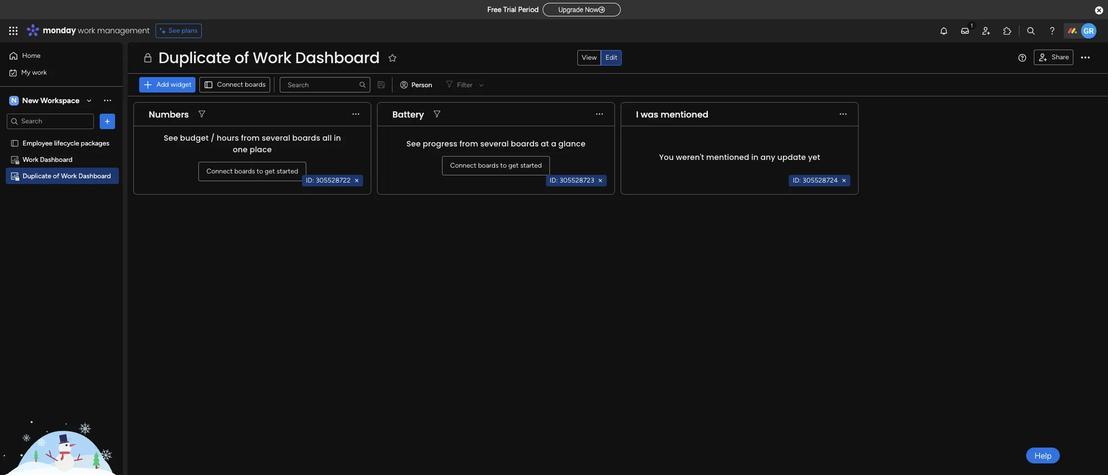 Task type: vqa. For each thing, say whether or not it's contained in the screenshot.
duplicate of work dashboard banner
yes



Task type: locate. For each thing, give the bounding box(es) containing it.
connect down progress
[[450, 161, 477, 169]]

boards down "see progress from several boards at a glance"
[[478, 161, 499, 169]]

see progress from several boards at a glance
[[407, 138, 586, 149]]

1 horizontal spatial of
[[235, 47, 249, 68]]

public board image
[[10, 139, 19, 148]]

you weren't mentioned in any update yet
[[659, 152, 821, 163]]

connect down the /
[[207, 167, 233, 175]]

2 horizontal spatial work
[[253, 47, 292, 68]]

from
[[241, 132, 260, 143], [460, 138, 478, 149]]

from up one
[[241, 132, 260, 143]]

of
[[235, 47, 249, 68], [53, 172, 59, 180]]

mentioned for was
[[661, 108, 709, 120]]

lifecycle
[[54, 139, 79, 147]]

trial
[[504, 5, 517, 14]]

0 horizontal spatial to
[[257, 167, 263, 175]]

1 horizontal spatial dashboard
[[78, 172, 111, 180]]

widget
[[171, 80, 192, 89]]

see for battery
[[407, 138, 421, 149]]

get for numbers
[[265, 167, 275, 175]]

options image
[[103, 116, 112, 126]]

0 horizontal spatial get
[[265, 167, 275, 175]]

a
[[551, 138, 557, 149]]

id: left 305528723
[[550, 176, 558, 185]]

0 horizontal spatial more dots image
[[353, 111, 359, 118]]

option
[[0, 134, 123, 136]]

work right my
[[32, 68, 47, 76]]

budget
[[180, 132, 209, 143]]

1 vertical spatial duplicate of work dashboard
[[23, 172, 111, 180]]

2 horizontal spatial dashboard
[[295, 47, 380, 68]]

add
[[157, 80, 169, 89]]

private dashboard image down private dashboard image
[[10, 171, 19, 180]]

id: for battery
[[550, 176, 558, 185]]

work
[[253, 47, 292, 68], [23, 155, 38, 164], [61, 172, 77, 180]]

menu image
[[1019, 54, 1027, 62]]

dapulse rightstroke image
[[599, 6, 605, 13]]

1 vertical spatial of
[[53, 172, 59, 180]]

list box
[[0, 133, 123, 314]]

remove image right 305528722
[[353, 177, 361, 185]]

0 vertical spatial work
[[78, 25, 95, 36]]

in
[[334, 132, 341, 143], [752, 152, 759, 163]]

0 horizontal spatial remove image
[[353, 177, 361, 185]]

from right progress
[[460, 138, 478, 149]]

boards
[[245, 80, 266, 89], [293, 132, 321, 143], [511, 138, 539, 149], [478, 161, 499, 169], [234, 167, 255, 175]]

remove image inside id: 305528724 element
[[841, 177, 849, 185]]

see left progress
[[407, 138, 421, 149]]

i
[[637, 108, 639, 120]]

packages
[[81, 139, 109, 147]]

1 horizontal spatial from
[[460, 138, 478, 149]]

0 horizontal spatial connect boards to get started button
[[198, 162, 307, 181]]

workspace image
[[9, 95, 19, 106]]

select product image
[[9, 26, 18, 36]]

invite members image
[[982, 26, 992, 36]]

305528724
[[803, 176, 838, 185]]

get
[[509, 161, 519, 169], [265, 167, 275, 175]]

free trial period
[[488, 5, 539, 14]]

connect inside popup button
[[217, 80, 243, 89]]

0 vertical spatial mentioned
[[661, 108, 709, 120]]

duplicate of work dashboard down work dashboard
[[23, 172, 111, 180]]

workspace
[[40, 96, 80, 105]]

in right all
[[334, 132, 341, 143]]

1 horizontal spatial more dots image
[[840, 111, 847, 118]]

0 horizontal spatial dashboard
[[40, 155, 72, 164]]

several
[[262, 132, 290, 143], [480, 138, 509, 149]]

0 horizontal spatial of
[[53, 172, 59, 180]]

305528723
[[560, 176, 595, 185]]

several inside see budget / hours from several boards all in one place
[[262, 132, 290, 143]]

hours
[[217, 132, 239, 143]]

0 vertical spatial work
[[253, 47, 292, 68]]

view
[[582, 53, 597, 62]]

1 horizontal spatial to
[[501, 161, 507, 169]]

see plans
[[169, 27, 198, 35]]

id: for numbers
[[306, 176, 314, 185]]

1 horizontal spatial work
[[61, 172, 77, 180]]

update
[[778, 152, 806, 163]]

connect for battery
[[450, 161, 477, 169]]

view button
[[578, 50, 602, 66]]

boards down duplicate of work dashboard field
[[245, 80, 266, 89]]

remove image for numbers
[[353, 177, 361, 185]]

connect boards to get started button
[[442, 156, 550, 175], [198, 162, 307, 181]]

mentioned
[[661, 108, 709, 120], [707, 152, 750, 163]]

0 horizontal spatial work
[[32, 68, 47, 76]]

dashboard
[[295, 47, 380, 68], [40, 155, 72, 164], [78, 172, 111, 180]]

1 horizontal spatial duplicate
[[159, 47, 231, 68]]

dapulse close image
[[1096, 6, 1104, 15]]

to
[[501, 161, 507, 169], [257, 167, 263, 175]]

1 vertical spatial private dashboard image
[[10, 171, 19, 180]]

0 horizontal spatial connect boards to get started
[[207, 167, 298, 175]]

0 horizontal spatial work
[[23, 155, 38, 164]]

boards down one
[[234, 167, 255, 175]]

0 horizontal spatial started
[[277, 167, 298, 175]]

duplicate inside list box
[[23, 172, 51, 180]]

see inside button
[[169, 27, 180, 35]]

work for monday
[[78, 25, 95, 36]]

duplicate down plans
[[159, 47, 231, 68]]

any
[[761, 152, 776, 163]]

0 vertical spatial duplicate of work dashboard
[[159, 47, 380, 68]]

started down see budget / hours from several boards all in one place
[[277, 167, 298, 175]]

connect boards button
[[199, 77, 270, 93]]

see inside see budget / hours from several boards all in one place
[[164, 132, 178, 143]]

connect boards to get started down 'place'
[[207, 167, 298, 175]]

connect for numbers
[[207, 167, 233, 175]]

dashboard down packages
[[78, 172, 111, 180]]

1 horizontal spatial duplicate of work dashboard
[[159, 47, 380, 68]]

dashboard inside duplicate of work dashboard "banner"
[[295, 47, 380, 68]]

1 remove image from the left
[[353, 177, 361, 185]]

0 horizontal spatial duplicate
[[23, 172, 51, 180]]

connect boards to get started down "see progress from several boards at a glance"
[[450, 161, 542, 169]]

connect boards to get started button down "see progress from several boards at a glance"
[[442, 156, 550, 175]]

mentioned for weren't
[[707, 152, 750, 163]]

i was mentioned
[[637, 108, 709, 120]]

dashboard up filter dashboard by text search box
[[295, 47, 380, 68]]

1 horizontal spatial work
[[78, 25, 95, 36]]

work down work dashboard
[[61, 172, 77, 180]]

one
[[233, 144, 248, 155]]

id: inside "element"
[[550, 176, 558, 185]]

upgrade
[[559, 6, 584, 13]]

work inside "banner"
[[253, 47, 292, 68]]

get down "see progress from several boards at a glance"
[[509, 161, 519, 169]]

1 horizontal spatial private dashboard image
[[142, 52, 154, 64]]

remove image
[[353, 177, 361, 185], [841, 177, 849, 185]]

1 horizontal spatial id:
[[550, 176, 558, 185]]

None search field
[[280, 77, 370, 93]]

to down "see progress from several boards at a glance"
[[501, 161, 507, 169]]

1 vertical spatial mentioned
[[707, 152, 750, 163]]

0 horizontal spatial several
[[262, 132, 290, 143]]

work right monday
[[78, 25, 95, 36]]

duplicate of work dashboard up connect boards
[[159, 47, 380, 68]]

started down at
[[521, 161, 542, 169]]

1 horizontal spatial get
[[509, 161, 519, 169]]

3 id: from the left
[[793, 176, 802, 185]]

list box containing employee lifecycle packages
[[0, 133, 123, 314]]

get down 'place'
[[265, 167, 275, 175]]

2 horizontal spatial id:
[[793, 176, 802, 185]]

help
[[1035, 451, 1052, 460]]

1 horizontal spatial started
[[521, 161, 542, 169]]

v2 funnel image
[[434, 111, 441, 118]]

more dots image
[[353, 111, 359, 118], [840, 111, 847, 118]]

boards inside see budget / hours from several boards all in one place
[[293, 132, 321, 143]]

all
[[323, 132, 332, 143]]

in inside see budget / hours from several boards all in one place
[[334, 132, 341, 143]]

duplicate down work dashboard
[[23, 172, 51, 180]]

remove image
[[597, 177, 605, 185]]

share
[[1052, 53, 1070, 61]]

boards left all
[[293, 132, 321, 143]]

more options image
[[1082, 53, 1090, 62]]

2 more dots image from the left
[[840, 111, 847, 118]]

to down 'place'
[[257, 167, 263, 175]]

v2 funnel image
[[199, 111, 205, 118]]

2 vertical spatial work
[[61, 172, 77, 180]]

private dashboard image up "add widget" popup button
[[142, 52, 154, 64]]

n
[[11, 96, 17, 104]]

private dashboard image
[[10, 155, 19, 164]]

edit
[[606, 53, 618, 62]]

0 vertical spatial in
[[334, 132, 341, 143]]

connect boards to get started button for numbers
[[198, 162, 307, 181]]

1 vertical spatial duplicate
[[23, 172, 51, 180]]

search everything image
[[1027, 26, 1036, 36]]

started for battery
[[521, 161, 542, 169]]

of up connect boards
[[235, 47, 249, 68]]

connect down duplicate of work dashboard field
[[217, 80, 243, 89]]

employee lifecycle packages
[[23, 139, 109, 147]]

1 horizontal spatial connect boards to get started button
[[442, 156, 550, 175]]

to for battery
[[501, 161, 507, 169]]

remove image right the 305528724
[[841, 177, 849, 185]]

mentioned right weren't
[[707, 152, 750, 163]]

boards left at
[[511, 138, 539, 149]]

2 id: from the left
[[550, 176, 558, 185]]

id: 305528723 element
[[546, 175, 607, 186]]

work inside my work button
[[32, 68, 47, 76]]

id:
[[306, 176, 314, 185], [550, 176, 558, 185], [793, 176, 802, 185]]

connect
[[217, 80, 243, 89], [450, 161, 477, 169], [207, 167, 233, 175]]

of down work dashboard
[[53, 172, 59, 180]]

remove image inside id: 305528722 element
[[353, 177, 361, 185]]

0 horizontal spatial in
[[334, 132, 341, 143]]

0 vertical spatial of
[[235, 47, 249, 68]]

work
[[78, 25, 95, 36], [32, 68, 47, 76]]

see left budget
[[164, 132, 178, 143]]

upgrade now
[[559, 6, 599, 13]]

connect boards to get started button down 'place'
[[198, 162, 307, 181]]

1 horizontal spatial connect boards to get started
[[450, 161, 542, 169]]

work right private dashboard image
[[23, 155, 38, 164]]

0 horizontal spatial duplicate of work dashboard
[[23, 172, 111, 180]]

duplicate
[[159, 47, 231, 68], [23, 172, 51, 180]]

1 vertical spatial work
[[32, 68, 47, 76]]

now
[[585, 6, 599, 13]]

glance
[[559, 138, 586, 149]]

id: 305528723
[[550, 176, 595, 185]]

duplicate of work dashboard
[[159, 47, 380, 68], [23, 172, 111, 180]]

Filter dashboard by text search field
[[280, 77, 370, 93]]

1 id: from the left
[[306, 176, 314, 185]]

person
[[412, 81, 432, 89]]

2 vertical spatial dashboard
[[78, 172, 111, 180]]

id: left the 305528724
[[793, 176, 802, 185]]

mentioned right was
[[661, 108, 709, 120]]

plans
[[182, 27, 198, 35]]

0 horizontal spatial from
[[241, 132, 260, 143]]

private dashboard image
[[142, 52, 154, 64], [10, 171, 19, 180]]

2 remove image from the left
[[841, 177, 849, 185]]

connect boards to get started
[[450, 161, 542, 169], [207, 167, 298, 175]]

greg robinson image
[[1082, 23, 1097, 39]]

connect boards to get started for numbers
[[207, 167, 298, 175]]

get for battery
[[509, 161, 519, 169]]

id: 305528722
[[306, 176, 351, 185]]

from inside see budget / hours from several boards all in one place
[[241, 132, 260, 143]]

see left plans
[[169, 27, 180, 35]]

started
[[521, 161, 542, 169], [277, 167, 298, 175]]

lottie animation element
[[0, 378, 123, 475]]

0 horizontal spatial id:
[[306, 176, 314, 185]]

dashboard down employee lifecycle packages
[[40, 155, 72, 164]]

0 vertical spatial duplicate
[[159, 47, 231, 68]]

notifications image
[[940, 26, 949, 36]]

yet
[[809, 152, 821, 163]]

id: left 305528722
[[306, 176, 314, 185]]

0 vertical spatial dashboard
[[295, 47, 380, 68]]

in left any
[[752, 152, 759, 163]]

id: for i was mentioned
[[793, 176, 802, 185]]

1 horizontal spatial in
[[752, 152, 759, 163]]

1 horizontal spatial remove image
[[841, 177, 849, 185]]

work up connect boards
[[253, 47, 292, 68]]

see
[[169, 27, 180, 35], [164, 132, 178, 143], [407, 138, 421, 149]]



Task type: describe. For each thing, give the bounding box(es) containing it.
more dots image
[[597, 111, 603, 118]]

filter
[[457, 81, 473, 89]]

display modes group
[[578, 50, 622, 66]]

monday
[[43, 25, 76, 36]]

id: 305528722 element
[[302, 175, 363, 186]]

305528722
[[316, 176, 351, 185]]

started for numbers
[[277, 167, 298, 175]]

see plans button
[[155, 24, 202, 38]]

weren't
[[676, 152, 705, 163]]

1 more dots image from the left
[[353, 111, 359, 118]]

work dashboard
[[23, 155, 72, 164]]

add widget
[[157, 80, 192, 89]]

search image
[[359, 81, 366, 89]]

Duplicate of Work Dashboard field
[[156, 47, 382, 68]]

duplicate inside "banner"
[[159, 47, 231, 68]]

1 vertical spatial in
[[752, 152, 759, 163]]

id: 305528724
[[793, 176, 838, 185]]

my work button
[[6, 65, 104, 80]]

person button
[[396, 77, 438, 93]]

was
[[641, 108, 659, 120]]

0 horizontal spatial private dashboard image
[[10, 171, 19, 180]]

add to favorites image
[[388, 53, 397, 62]]

duplicate of work dashboard inside "banner"
[[159, 47, 380, 68]]

free
[[488, 5, 502, 14]]

connect boards to get started button for battery
[[442, 156, 550, 175]]

lottie animation image
[[0, 378, 123, 475]]

see budget / hours from several boards all in one place
[[164, 132, 341, 155]]

workspace options image
[[103, 96, 112, 105]]

add widget button
[[139, 77, 196, 93]]

new
[[22, 96, 39, 105]]

at
[[541, 138, 549, 149]]

1 horizontal spatial several
[[480, 138, 509, 149]]

remove image for i was mentioned
[[841, 177, 849, 185]]

1 vertical spatial dashboard
[[40, 155, 72, 164]]

work for my
[[32, 68, 47, 76]]

battery
[[393, 108, 424, 120]]

apps image
[[1003, 26, 1013, 36]]

progress
[[423, 138, 458, 149]]

connect boards
[[217, 80, 266, 89]]

/
[[211, 132, 215, 143]]

to for numbers
[[257, 167, 263, 175]]

connect boards to get started for battery
[[450, 161, 542, 169]]

1 vertical spatial work
[[23, 155, 38, 164]]

0 vertical spatial private dashboard image
[[142, 52, 154, 64]]

inbox image
[[961, 26, 970, 36]]

upgrade now link
[[543, 3, 621, 16]]

dapulse drag handle 3 image
[[384, 111, 387, 118]]

help image
[[1048, 26, 1058, 36]]

see for numbers
[[164, 132, 178, 143]]

home
[[22, 52, 41, 60]]

1 image
[[968, 20, 977, 31]]

new workspace
[[22, 96, 80, 105]]

id: 305528724 element
[[789, 175, 851, 186]]

of inside "banner"
[[235, 47, 249, 68]]

employee
[[23, 139, 53, 147]]

you
[[659, 152, 674, 163]]

arrow down image
[[476, 79, 488, 91]]

place
[[250, 144, 272, 155]]

monday work management
[[43, 25, 150, 36]]

filter button
[[442, 77, 488, 93]]

none search field inside duplicate of work dashboard "banner"
[[280, 77, 370, 93]]

boards inside popup button
[[245, 80, 266, 89]]

my work
[[21, 68, 47, 76]]

period
[[518, 5, 539, 14]]

my
[[21, 68, 30, 76]]

workspace selection element
[[9, 95, 81, 106]]

help button
[[1027, 448, 1061, 464]]

home button
[[6, 48, 104, 64]]

Search in workspace field
[[20, 116, 80, 127]]

edit button
[[602, 50, 622, 66]]

duplicate of work dashboard banner
[[128, 42, 1109, 96]]

numbers
[[149, 108, 189, 120]]

share button
[[1035, 50, 1074, 65]]

management
[[97, 25, 150, 36]]



